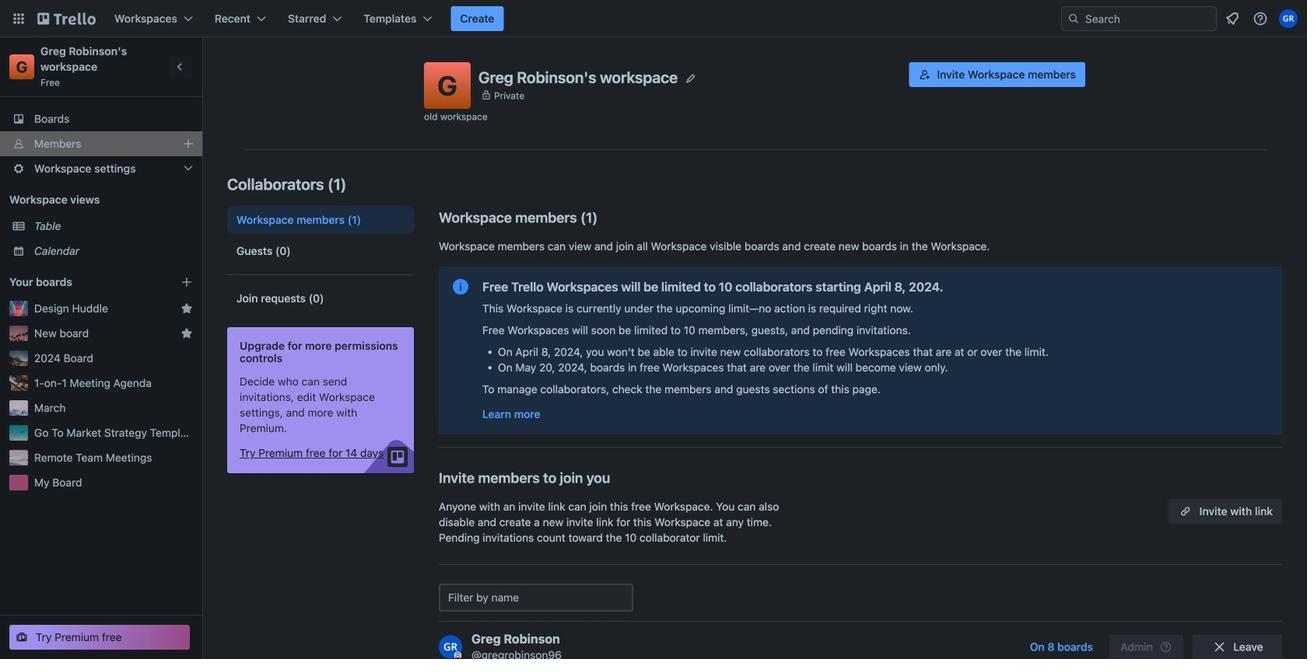 Task type: vqa. For each thing, say whether or not it's contained in the screenshot.
the bottom Starred Icon
yes



Task type: describe. For each thing, give the bounding box(es) containing it.
greg robinson (gregrobinson96) image
[[439, 636, 462, 659]]

greg robinson (gregrobinson96) image
[[1279, 9, 1298, 28]]

this member is an admin of this workspace. image
[[454, 652, 461, 659]]

back to home image
[[37, 6, 96, 31]]

search image
[[1067, 12, 1080, 25]]

0 notifications image
[[1223, 9, 1242, 28]]



Task type: locate. For each thing, give the bounding box(es) containing it.
Search field
[[1080, 8, 1216, 30]]

starred icon image
[[180, 303, 193, 315], [180, 328, 193, 340]]

1 vertical spatial starred icon image
[[180, 328, 193, 340]]

1 starred icon image from the top
[[180, 303, 193, 315]]

open information menu image
[[1253, 11, 1268, 26]]

0 vertical spatial starred icon image
[[180, 303, 193, 315]]

primary element
[[0, 0, 1307, 37]]

Filter by name text field
[[439, 584, 633, 612]]

add board image
[[180, 276, 193, 289]]

your boards with 8 items element
[[9, 273, 157, 292]]

2 starred icon image from the top
[[180, 328, 193, 340]]

workspace navigation collapse icon image
[[170, 56, 191, 78]]



